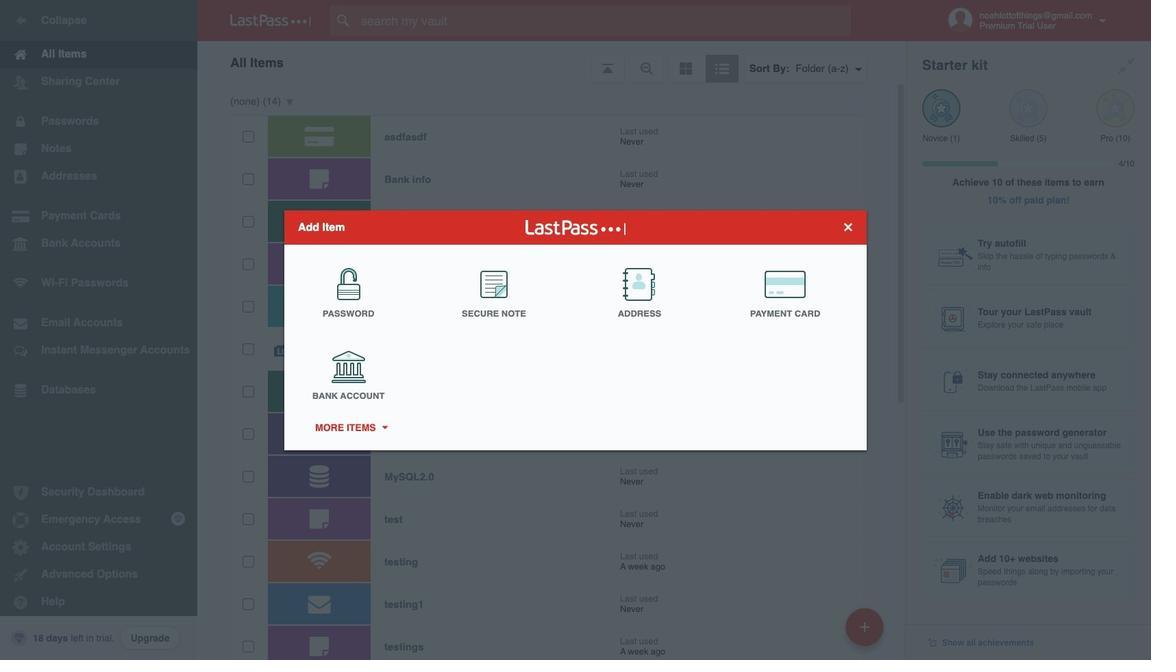 Task type: vqa. For each thing, say whether or not it's contained in the screenshot.
'Vault options' navigation
yes



Task type: locate. For each thing, give the bounding box(es) containing it.
Search search field
[[330, 5, 878, 36]]

dialog
[[285, 210, 867, 450]]

lastpass image
[[230, 14, 311, 27]]

vault options navigation
[[197, 41, 906, 82]]



Task type: describe. For each thing, give the bounding box(es) containing it.
search my vault text field
[[330, 5, 878, 36]]

new item navigation
[[841, 604, 893, 660]]

new item image
[[861, 622, 870, 632]]

caret right image
[[380, 426, 390, 429]]

main navigation navigation
[[0, 0, 197, 660]]



